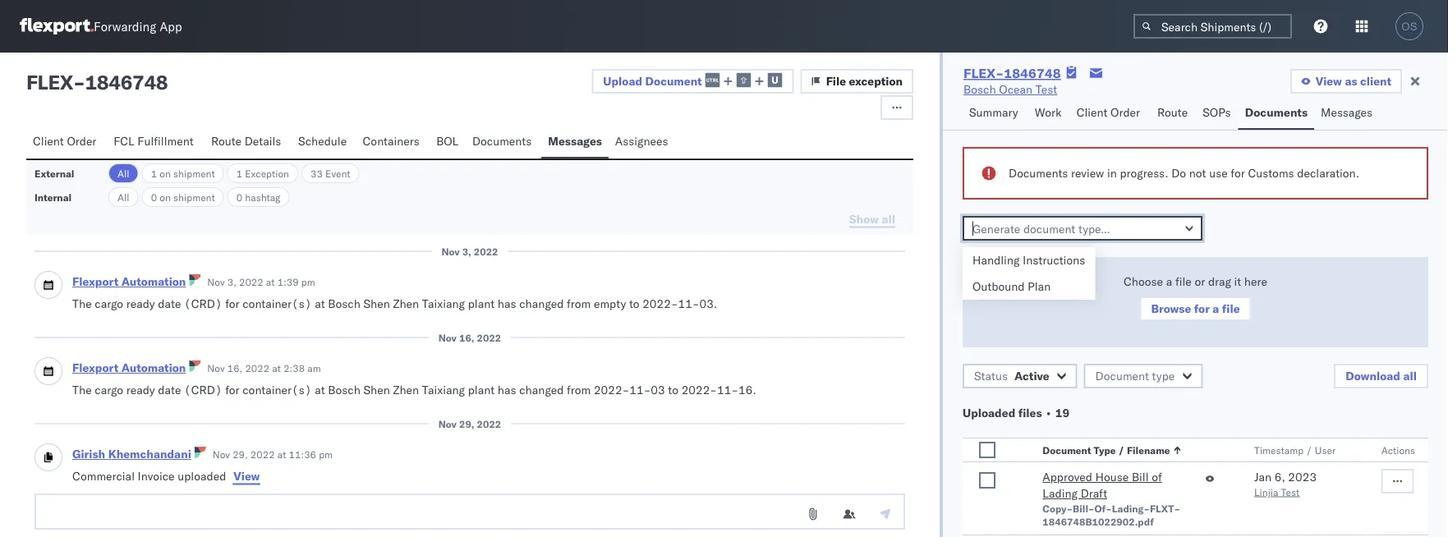 Task type: vqa. For each thing, say whether or not it's contained in the screenshot.
0
yes



Task type: describe. For each thing, give the bounding box(es) containing it.
0 vertical spatial documents
[[1245, 105, 1308, 120]]

2 horizontal spatial 2022-
[[682, 382, 717, 397]]

plan
[[1028, 279, 1051, 294]]

document for document type
[[1096, 369, 1149, 383]]

0 horizontal spatial messages button
[[542, 127, 609, 159]]

1 horizontal spatial messages button
[[1314, 98, 1382, 130]]

in
[[1107, 166, 1117, 180]]

automation for the cargo ready date (crd) for container(s)  at bosch shen zhen taixiang plant has changed from 2022-11-03 to 2022-11-16.
[[121, 361, 186, 375]]

nov for nov 29, 2022 at 11:36 pm
[[213, 449, 230, 461]]

pm for girish khemchandani
[[319, 449, 333, 461]]

nov 3, 2022 at 1:39 pm
[[207, 276, 315, 288]]

declaration.
[[1297, 166, 1360, 180]]

internal
[[35, 191, 72, 203]]

external
[[35, 167, 74, 180]]

download all button
[[1334, 364, 1429, 389]]

document type
[[1096, 369, 1175, 383]]

1:39
[[277, 276, 299, 288]]

download all
[[1346, 369, 1417, 383]]

1 exception
[[236, 167, 289, 180]]

03
[[651, 382, 665, 397]]

automation for the cargo ready date (crd) for container(s)  at bosch shen zhen taixiang plant has changed from empty to 2022-11-03.
[[121, 274, 186, 289]]

1 for 1 exception
[[236, 167, 242, 180]]

empty
[[594, 296, 626, 311]]

all
[[1404, 369, 1417, 383]]

0 vertical spatial file
[[1176, 274, 1192, 289]]

uploaded files ∙ 19
[[963, 406, 1070, 420]]

fcl fulfillment
[[114, 134, 194, 148]]

view as client button
[[1290, 69, 1402, 94]]

plant for 2022-
[[468, 382, 495, 397]]

flexport automation button for the cargo ready date (crd) for container(s)  at bosch shen zhen taixiang plant has changed from empty to 2022-11-03.
[[72, 274, 186, 289]]

nov 16, 2022 at 2:38 am
[[207, 362, 321, 375]]

1 for 1 on shipment
[[151, 167, 157, 180]]

status active
[[974, 369, 1050, 383]]

as
[[1345, 74, 1358, 88]]

timestamp / user button
[[1251, 440, 1349, 457]]

0 horizontal spatial order
[[67, 134, 96, 148]]

route details button
[[204, 127, 292, 159]]

for down nov 16, 2022 at 2:38 am
[[225, 382, 240, 397]]

flexport automation for the cargo ready date (crd) for container(s)  at bosch shen zhen taixiang plant has changed from empty to 2022-11-03.
[[72, 274, 186, 289]]

linjia
[[1254, 486, 1279, 498]]

actions
[[1382, 444, 1416, 456]]

flexport automation for the cargo ready date (crd) for container(s)  at bosch shen zhen taixiang plant has changed from 2022-11-03 to 2022-11-16.
[[72, 361, 186, 375]]

for inside button
[[1194, 301, 1210, 316]]

11:36
[[289, 449, 316, 461]]

0 horizontal spatial 11-
[[630, 382, 651, 397]]

taixiang for 2022-
[[422, 382, 465, 397]]

jan
[[1254, 470, 1272, 484]]

fcl
[[114, 134, 134, 148]]

flex - 1846748
[[26, 70, 168, 94]]

2023
[[1288, 470, 1317, 484]]

2022 for nov 16, 2022
[[477, 332, 501, 344]]

0 vertical spatial bosch
[[964, 82, 996, 97]]

flex-
[[964, 65, 1004, 81]]

bol
[[436, 134, 459, 148]]

document type / filename button
[[1039, 440, 1222, 457]]

at down am in the left of the page
[[315, 382, 325, 397]]

sops
[[1203, 105, 1231, 120]]

-
[[73, 70, 85, 94]]

nov for nov 3, 2022
[[442, 245, 460, 258]]

shipment for 0 on shipment
[[173, 191, 215, 203]]

1 vertical spatial client
[[33, 134, 64, 148]]

bill-
[[1073, 502, 1095, 515]]

schedule button
[[292, 127, 356, 159]]

nov for nov 29, 2022
[[438, 418, 457, 430]]

0 vertical spatial to
[[629, 296, 640, 311]]

the for the cargo ready date (crd) for container(s)  at bosch shen zhen taixiang plant has changed from 2022-11-03 to 2022-11-16.
[[72, 382, 92, 397]]

progress.
[[1120, 166, 1169, 180]]

uploaded
[[178, 469, 226, 483]]

at for 2:38
[[272, 362, 281, 375]]

here
[[1244, 274, 1268, 289]]

not
[[1189, 166, 1206, 180]]

2022 for nov 3, 2022
[[474, 245, 498, 258]]

details
[[245, 134, 281, 148]]

handling instructions
[[973, 253, 1085, 267]]

0 for 0 on shipment
[[151, 191, 157, 203]]

event
[[325, 167, 350, 180]]

girish khemchandani
[[72, 447, 191, 461]]

khemchandani
[[108, 447, 191, 461]]

of
[[1152, 470, 1162, 484]]

document for document type / filename
[[1043, 444, 1091, 456]]

use
[[1209, 166, 1228, 180]]

taixiang for empty
[[422, 296, 465, 311]]

flexport for the cargo ready date (crd) for container(s)  at bosch shen zhen taixiang plant has changed from 2022-11-03 to 2022-11-16.
[[72, 361, 118, 375]]

date for the cargo ready date (crd) for container(s)  at bosch shen zhen taixiang plant has changed from empty to 2022-11-03.
[[158, 296, 181, 311]]

2 / from the left
[[1306, 444, 1313, 456]]

the cargo ready date (crd) for container(s)  at bosch shen zhen taixiang plant has changed from empty to 2022-11-03.
[[72, 296, 717, 311]]

0 horizontal spatial 1846748
[[85, 70, 168, 94]]

a inside button
[[1213, 301, 1219, 316]]

filename
[[1127, 444, 1170, 456]]

bosch ocean test link
[[964, 81, 1058, 98]]

assignees button
[[609, 127, 678, 159]]

1 / from the left
[[1119, 444, 1125, 456]]

has for empty
[[498, 296, 516, 311]]

Search Shipments (/) text field
[[1134, 14, 1292, 39]]

upload document
[[603, 74, 702, 88]]

it
[[1234, 274, 1242, 289]]

1 vertical spatial view
[[234, 469, 260, 483]]

2 horizontal spatial 11-
[[717, 382, 739, 397]]

6,
[[1275, 470, 1285, 484]]

lading-
[[1112, 502, 1150, 515]]

1 horizontal spatial client order button
[[1070, 98, 1151, 130]]

view button
[[233, 468, 261, 484]]

browse for a file
[[1151, 301, 1240, 316]]

(crd) for the cargo ready date (crd) for container(s)  at bosch shen zhen taixiang plant has changed from empty to 2022-11-03.
[[184, 296, 222, 311]]

uploaded
[[963, 406, 1016, 420]]

shipment for 1 on shipment
[[173, 167, 215, 180]]

0 horizontal spatial 2022-
[[594, 382, 630, 397]]

container(s) for the cargo ready date (crd) for container(s)  at bosch shen zhen taixiang plant has changed from empty to 2022-11-03.
[[243, 296, 312, 311]]

2 vertical spatial documents
[[1009, 166, 1068, 180]]

2022 for nov 3, 2022 at 1:39 pm
[[239, 276, 264, 288]]

document type button
[[1084, 364, 1203, 389]]

summary button
[[963, 98, 1028, 130]]

cargo for the cargo ready date (crd) for container(s)  at bosch shen zhen taixiang plant has changed from 2022-11-03 to 2022-11-16.
[[95, 382, 123, 397]]

choose a file or drag it here
[[1124, 274, 1268, 289]]

for right use
[[1231, 166, 1245, 180]]

nov 29, 2022 at 11:36 pm
[[213, 449, 333, 461]]

bosch ocean test
[[964, 82, 1058, 97]]

container(s) for the cargo ready date (crd) for container(s)  at bosch shen zhen taixiang plant has changed from 2022-11-03 to 2022-11-16.
[[243, 382, 312, 397]]

changed for empty
[[519, 296, 564, 311]]

2022 for nov 16, 2022 at 2:38 am
[[245, 362, 270, 375]]

nov for nov 16, 2022 at 2:38 am
[[207, 362, 225, 375]]

os button
[[1391, 7, 1429, 45]]

outbound plan
[[973, 279, 1051, 294]]

Generate document type... text field
[[963, 216, 1203, 241]]

29, for nov 29, 2022
[[459, 418, 474, 430]]

house
[[1095, 470, 1129, 484]]

approved house bill of lading draft
[[1043, 470, 1162, 501]]

file
[[826, 74, 846, 88]]

the for the cargo ready date (crd) for container(s)  at bosch shen zhen taixiang plant has changed from empty to 2022-11-03.
[[72, 296, 92, 311]]

1 horizontal spatial client order
[[1077, 105, 1140, 120]]

16, for nov 16, 2022 at 2:38 am
[[227, 362, 243, 375]]

sops button
[[1196, 98, 1239, 130]]

forwarding
[[94, 18, 156, 34]]

0 horizontal spatial client order
[[33, 134, 96, 148]]

pm for flexport automation
[[301, 276, 315, 288]]

messages for the rightmost messages button
[[1321, 105, 1373, 120]]

0 on shipment
[[151, 191, 215, 203]]

2022 for nov 29, 2022
[[477, 418, 501, 430]]

at for 11:36
[[277, 449, 286, 461]]

all for 0
[[117, 191, 130, 203]]

shen for empty
[[363, 296, 390, 311]]

flex
[[26, 70, 73, 94]]

1 horizontal spatial 2022-
[[643, 296, 678, 311]]

type
[[1094, 444, 1116, 456]]



Task type: locate. For each thing, give the bounding box(es) containing it.
route for route details
[[211, 134, 242, 148]]

1 vertical spatial plant
[[468, 382, 495, 397]]

ready for the cargo ready date (crd) for container(s)  at bosch shen zhen taixiang plant has changed from 2022-11-03 to 2022-11-16.
[[126, 382, 155, 397]]

1 vertical spatial the
[[72, 382, 92, 397]]

messages button left the assignees
[[542, 127, 609, 159]]

16.
[[739, 382, 756, 397]]

3, for nov 3, 2022
[[462, 245, 471, 258]]

document left type on the right of page
[[1096, 369, 1149, 383]]

16, up 'the cargo ready date (crd) for container(s)  at bosch shen zhen taixiang plant has changed from 2022-11-03 to 2022-11-16.'
[[459, 332, 474, 344]]

flexport automation
[[72, 274, 186, 289], [72, 361, 186, 375]]

1 vertical spatial document
[[1096, 369, 1149, 383]]

2 0 from the left
[[236, 191, 242, 203]]

0 hashtag
[[236, 191, 281, 203]]

(crd) down nov 16, 2022 at 2:38 am
[[184, 382, 222, 397]]

list box containing handling instructions
[[963, 247, 1095, 300]]

nov for nov 16, 2022
[[438, 332, 457, 344]]

2 ready from the top
[[126, 382, 155, 397]]

2 flexport automation button from the top
[[72, 361, 186, 375]]

1 all button from the top
[[108, 163, 139, 183]]

client
[[1077, 105, 1108, 120], [33, 134, 64, 148]]

fcl fulfillment button
[[107, 127, 204, 159]]

0 vertical spatial has
[[498, 296, 516, 311]]

route inside route button
[[1158, 105, 1188, 120]]

a down drag
[[1213, 301, 1219, 316]]

1 zhen from the top
[[393, 296, 419, 311]]

has up nov 16, 2022
[[498, 296, 516, 311]]

0 vertical spatial container(s)
[[243, 296, 312, 311]]

client order up external
[[33, 134, 96, 148]]

3, for nov 3, 2022 at 1:39 pm
[[227, 276, 236, 288]]

0 vertical spatial the
[[72, 296, 92, 311]]

1 vertical spatial container(s)
[[243, 382, 312, 397]]

1 (crd) from the top
[[184, 296, 222, 311]]

2 date from the top
[[158, 382, 181, 397]]

girish
[[72, 447, 105, 461]]

1 on shipment
[[151, 167, 215, 180]]

2 has from the top
[[498, 382, 516, 397]]

1 1 from the left
[[151, 167, 157, 180]]

to right 03
[[668, 382, 679, 397]]

29, down 'the cargo ready date (crd) for container(s)  at bosch shen zhen taixiang plant has changed from 2022-11-03 to 2022-11-16.'
[[459, 418, 474, 430]]

from
[[567, 296, 591, 311], [567, 382, 591, 397]]

for down or
[[1194, 301, 1210, 316]]

1 the from the top
[[72, 296, 92, 311]]

0 vertical spatial flexport automation
[[72, 274, 186, 289]]

date
[[158, 296, 181, 311], [158, 382, 181, 397]]

0 vertical spatial shipment
[[173, 167, 215, 180]]

1 vertical spatial automation
[[121, 361, 186, 375]]

2 from from the top
[[567, 382, 591, 397]]

1 horizontal spatial 11-
[[678, 296, 700, 311]]

1 down fcl fulfillment "button"
[[151, 167, 157, 180]]

0 vertical spatial order
[[1111, 105, 1140, 120]]

/ right type
[[1119, 444, 1125, 456]]

client up external
[[33, 134, 64, 148]]

2 vertical spatial bosch
[[328, 382, 361, 397]]

1 all from the top
[[117, 167, 130, 180]]

1 horizontal spatial documents button
[[1239, 98, 1314, 130]]

zhen for empty
[[393, 296, 419, 311]]

1 shipment from the top
[[173, 167, 215, 180]]

cargo
[[95, 296, 123, 311], [95, 382, 123, 397]]

order left route button
[[1111, 105, 1140, 120]]

file down it
[[1222, 301, 1240, 316]]

None text field
[[35, 494, 905, 530]]

document right upload
[[645, 74, 702, 88]]

2 all from the top
[[117, 191, 130, 203]]

0 horizontal spatial messages
[[548, 134, 602, 148]]

client order
[[1077, 105, 1140, 120], [33, 134, 96, 148]]

0 vertical spatial (crd)
[[184, 296, 222, 311]]

nov left 1:39
[[207, 276, 225, 288]]

1 horizontal spatial 1
[[236, 167, 242, 180]]

cargo for the cargo ready date (crd) for container(s)  at bosch shen zhen taixiang plant has changed from empty to 2022-11-03.
[[95, 296, 123, 311]]

commercial
[[72, 469, 135, 483]]

2 shen from the top
[[363, 382, 390, 397]]

1 vertical spatial 3,
[[227, 276, 236, 288]]

1846748 down forwarding
[[85, 70, 168, 94]]

1 flexport from the top
[[72, 274, 118, 289]]

1 vertical spatial file
[[1222, 301, 1240, 316]]

file left or
[[1176, 274, 1192, 289]]

all button for 0
[[108, 187, 139, 207]]

nov up uploaded
[[213, 449, 230, 461]]

3,
[[462, 245, 471, 258], [227, 276, 236, 288]]

0 vertical spatial flexport
[[72, 274, 118, 289]]

automation
[[121, 274, 186, 289], [121, 361, 186, 375]]

bosch for the cargo ready date (crd) for container(s)  at bosch shen zhen taixiang plant has changed from empty to 2022-11-03.
[[328, 296, 361, 311]]

16, for nov 16, 2022
[[459, 332, 474, 344]]

2 container(s) from the top
[[243, 382, 312, 397]]

0 horizontal spatial 16,
[[227, 362, 243, 375]]

0 vertical spatial 3,
[[462, 245, 471, 258]]

has for 2022-
[[498, 382, 516, 397]]

1 vertical spatial changed
[[519, 382, 564, 397]]

shen for 2022-
[[363, 382, 390, 397]]

0 vertical spatial flexport automation button
[[72, 274, 186, 289]]

1 vertical spatial route
[[211, 134, 242, 148]]

∙
[[1045, 406, 1053, 420]]

plant up nov 16, 2022
[[468, 296, 495, 311]]

work
[[1035, 105, 1062, 120]]

active
[[1015, 369, 1050, 383]]

0 vertical spatial messages
[[1321, 105, 1373, 120]]

documents review in progress. do not use for customs declaration.
[[1009, 166, 1360, 180]]

route left details
[[211, 134, 242, 148]]

upload document button
[[592, 69, 794, 94]]

0
[[151, 191, 157, 203], [236, 191, 242, 203]]

nov 29, 2022
[[438, 418, 501, 430]]

file exception
[[826, 74, 903, 88]]

1 vertical spatial on
[[160, 191, 171, 203]]

(crd) for the cargo ready date (crd) for container(s)  at bosch shen zhen taixiang plant has changed from 2022-11-03 to 2022-11-16.
[[184, 382, 222, 397]]

1 has from the top
[[498, 296, 516, 311]]

to right empty
[[629, 296, 640, 311]]

1 horizontal spatial 16,
[[459, 332, 474, 344]]

2 vertical spatial document
[[1043, 444, 1091, 456]]

a
[[1166, 274, 1173, 289], [1213, 301, 1219, 316]]

0 left hashtag at the top left of page
[[236, 191, 242, 203]]

messages down the view as client "button" on the right
[[1321, 105, 1373, 120]]

on for 0
[[160, 191, 171, 203]]

at left 2:38
[[272, 362, 281, 375]]

test up work at the right of page
[[1036, 82, 1058, 97]]

0 vertical spatial all
[[117, 167, 130, 180]]

19
[[1055, 406, 1070, 420]]

draft
[[1081, 486, 1108, 501]]

2022 for nov 29, 2022 at 11:36 pm
[[250, 449, 275, 461]]

client order button up in
[[1070, 98, 1151, 130]]

1 horizontal spatial client
[[1077, 105, 1108, 120]]

1 ready from the top
[[126, 296, 155, 311]]

ready for the cargo ready date (crd) for container(s)  at bosch shen zhen taixiang plant has changed from empty to 2022-11-03.
[[126, 296, 155, 311]]

1 horizontal spatial /
[[1306, 444, 1313, 456]]

messages for the left messages button
[[548, 134, 602, 148]]

1 date from the top
[[158, 296, 181, 311]]

customs
[[1248, 166, 1294, 180]]

1 horizontal spatial messages
[[1321, 105, 1373, 120]]

plant up nov 29, 2022
[[468, 382, 495, 397]]

at left the 11:36
[[277, 449, 286, 461]]

0 horizontal spatial documents
[[472, 134, 532, 148]]

client
[[1360, 74, 1392, 88]]

2022- left 03.
[[643, 296, 678, 311]]

1 container(s) from the top
[[243, 296, 312, 311]]

0 vertical spatial client
[[1077, 105, 1108, 120]]

16, left 2:38
[[227, 362, 243, 375]]

1 vertical spatial documents
[[472, 134, 532, 148]]

nov 3, 2022
[[442, 245, 498, 258]]

flexport for the cargo ready date (crd) for container(s)  at bosch shen zhen taixiang plant has changed from empty to 2022-11-03.
[[72, 274, 118, 289]]

browse for a file button
[[1140, 297, 1252, 321]]

/ left user
[[1306, 444, 1313, 456]]

invoice
[[138, 469, 175, 483]]

2 taixiang from the top
[[422, 382, 465, 397]]

1 vertical spatial cargo
[[95, 382, 123, 397]]

0 vertical spatial a
[[1166, 274, 1173, 289]]

on up the 0 on shipment
[[160, 167, 171, 180]]

client order button up external
[[26, 127, 107, 159]]

at for 1:39
[[266, 276, 275, 288]]

am
[[307, 362, 321, 375]]

for down nov 3, 2022 at 1:39 pm
[[225, 296, 240, 311]]

2022- right 03
[[682, 382, 717, 397]]

0 vertical spatial all button
[[108, 163, 139, 183]]

pm
[[301, 276, 315, 288], [319, 449, 333, 461]]

1 vertical spatial date
[[158, 382, 181, 397]]

nov up the cargo ready date (crd) for container(s)  at bosch shen zhen taixiang plant has changed from empty to 2022-11-03.
[[442, 245, 460, 258]]

documents left review at right
[[1009, 166, 1068, 180]]

0 vertical spatial 16,
[[459, 332, 474, 344]]

summary
[[969, 105, 1018, 120]]

route inside route details button
[[211, 134, 242, 148]]

nov for nov 3, 2022 at 1:39 pm
[[207, 276, 225, 288]]

route left sops
[[1158, 105, 1188, 120]]

2 plant from the top
[[468, 382, 495, 397]]

0 vertical spatial plant
[[468, 296, 495, 311]]

view down nov 29, 2022 at 11:36 pm
[[234, 469, 260, 483]]

1 left exception
[[236, 167, 242, 180]]

1 vertical spatial all
[[117, 191, 130, 203]]

documents right 'sops' "button"
[[1245, 105, 1308, 120]]

route details
[[211, 134, 281, 148]]

1 automation from the top
[[121, 274, 186, 289]]

containers button
[[356, 127, 430, 159]]

1 from from the top
[[567, 296, 591, 311]]

from left 03
[[567, 382, 591, 397]]

2 1 from the left
[[236, 167, 242, 180]]

download
[[1346, 369, 1401, 383]]

bosch for the cargo ready date (crd) for container(s)  at bosch shen zhen taixiang plant has changed from 2022-11-03 to 2022-11-16.
[[328, 382, 361, 397]]

2 (crd) from the top
[[184, 382, 222, 397]]

exception
[[245, 167, 289, 180]]

0 vertical spatial test
[[1036, 82, 1058, 97]]

0 vertical spatial changed
[[519, 296, 564, 311]]

1
[[151, 167, 157, 180], [236, 167, 242, 180]]

on for 1
[[160, 167, 171, 180]]

1 horizontal spatial 29,
[[459, 418, 474, 430]]

container(s) down 1:39
[[243, 296, 312, 311]]

list box
[[963, 247, 1095, 300]]

2 cargo from the top
[[95, 382, 123, 397]]

assignees
[[615, 134, 668, 148]]

from for empty
[[567, 296, 591, 311]]

container(s) down nov 16, 2022 at 2:38 am
[[243, 382, 312, 397]]

changed for 2022-
[[519, 382, 564, 397]]

nov left 2:38
[[207, 362, 225, 375]]

0 horizontal spatial client order button
[[26, 127, 107, 159]]

client order right work "button"
[[1077, 105, 1140, 120]]

None checkbox
[[979, 442, 996, 458]]

view as client
[[1316, 74, 1392, 88]]

review
[[1071, 166, 1104, 180]]

document inside document type button
[[1096, 369, 1149, 383]]

0 horizontal spatial documents button
[[466, 127, 542, 159]]

has up nov 29, 2022
[[498, 382, 516, 397]]

1 0 from the left
[[151, 191, 157, 203]]

flxt-
[[1150, 502, 1180, 515]]

1846748 up ocean
[[1004, 65, 1061, 81]]

bosch
[[964, 82, 996, 97], [328, 296, 361, 311], [328, 382, 361, 397]]

type
[[1152, 369, 1175, 383]]

date for the cargo ready date (crd) for container(s)  at bosch shen zhen taixiang plant has changed from 2022-11-03 to 2022-11-16.
[[158, 382, 181, 397]]

order up external
[[67, 134, 96, 148]]

1 horizontal spatial file
[[1222, 301, 1240, 316]]

instructions
[[1023, 253, 1085, 267]]

0 vertical spatial zhen
[[393, 296, 419, 311]]

0 vertical spatial from
[[567, 296, 591, 311]]

taixiang up nov 16, 2022
[[422, 296, 465, 311]]

(crd) down nov 3, 2022 at 1:39 pm
[[184, 296, 222, 311]]

1 shen from the top
[[363, 296, 390, 311]]

1 vertical spatial from
[[567, 382, 591, 397]]

0 horizontal spatial view
[[234, 469, 260, 483]]

browse
[[1151, 301, 1191, 316]]

pm right the 11:36
[[319, 449, 333, 461]]

2022
[[474, 245, 498, 258], [239, 276, 264, 288], [477, 332, 501, 344], [245, 362, 270, 375], [477, 418, 501, 430], [250, 449, 275, 461]]

0 vertical spatial taixiang
[[422, 296, 465, 311]]

1 vertical spatial to
[[668, 382, 679, 397]]

0 vertical spatial view
[[1316, 74, 1342, 88]]

0 vertical spatial shen
[[363, 296, 390, 311]]

0 vertical spatial automation
[[121, 274, 186, 289]]

2 automation from the top
[[121, 361, 186, 375]]

documents button right bol
[[466, 127, 542, 159]]

1 horizontal spatial test
[[1281, 486, 1300, 498]]

document up approved
[[1043, 444, 1091, 456]]

girish khemchandani button
[[72, 447, 191, 461]]

messages button down the view as client "button" on the right
[[1314, 98, 1382, 130]]

nov up 'the cargo ready date (crd) for container(s)  at bosch shen zhen taixiang plant has changed from 2022-11-03 to 2022-11-16.'
[[438, 332, 457, 344]]

do
[[1172, 166, 1186, 180]]

bol button
[[430, 127, 466, 159]]

1 flexport automation from the top
[[72, 274, 186, 289]]

1 vertical spatial has
[[498, 382, 516, 397]]

1 vertical spatial taixiang
[[422, 382, 465, 397]]

zhen for 2022-
[[393, 382, 419, 397]]

1 changed from the top
[[519, 296, 564, 311]]

view inside "button"
[[1316, 74, 1342, 88]]

files
[[1018, 406, 1042, 420]]

1 vertical spatial all button
[[108, 187, 139, 207]]

documents right bol "button"
[[472, 134, 532, 148]]

documents
[[1245, 105, 1308, 120], [472, 134, 532, 148], [1009, 166, 1068, 180]]

lading
[[1043, 486, 1078, 501]]

at down nov 3, 2022 at 1:39 pm
[[315, 296, 325, 311]]

containers
[[363, 134, 420, 148]]

1 flexport automation button from the top
[[72, 274, 186, 289]]

0 vertical spatial pm
[[301, 276, 315, 288]]

messages left the assignees
[[548, 134, 602, 148]]

pm right 1:39
[[301, 276, 315, 288]]

2 changed from the top
[[519, 382, 564, 397]]

1 horizontal spatial 1846748
[[1004, 65, 1061, 81]]

test
[[1036, 82, 1058, 97], [1281, 486, 1300, 498]]

view left "as"
[[1316, 74, 1342, 88]]

on down 1 on shipment
[[160, 191, 171, 203]]

1 vertical spatial zhen
[[393, 382, 419, 397]]

flexport automation button for the cargo ready date (crd) for container(s)  at bosch shen zhen taixiang plant has changed from 2022-11-03 to 2022-11-16.
[[72, 361, 186, 375]]

for
[[1231, 166, 1245, 180], [225, 296, 240, 311], [1194, 301, 1210, 316], [225, 382, 240, 397]]

copy-bill-of-lading-flxt- 1846748b1022902.pdf
[[1043, 502, 1180, 528]]

1 horizontal spatial documents
[[1009, 166, 1068, 180]]

app
[[160, 18, 182, 34]]

1 vertical spatial shen
[[363, 382, 390, 397]]

None checkbox
[[979, 472, 996, 489]]

1 vertical spatial a
[[1213, 301, 1219, 316]]

document inside document type / filename button
[[1043, 444, 1091, 456]]

2 flexport automation from the top
[[72, 361, 186, 375]]

2022-
[[643, 296, 678, 311], [594, 382, 630, 397], [682, 382, 717, 397]]

jan 6, 2023 linjia test
[[1254, 470, 1317, 498]]

1 taixiang from the top
[[422, 296, 465, 311]]

1 horizontal spatial to
[[668, 382, 679, 397]]

0 vertical spatial route
[[1158, 105, 1188, 120]]

0 vertical spatial cargo
[[95, 296, 123, 311]]

0 vertical spatial client order
[[1077, 105, 1140, 120]]

plant for empty
[[468, 296, 495, 311]]

work button
[[1028, 98, 1070, 130]]

0 for 0 hashtag
[[236, 191, 242, 203]]

route for route
[[1158, 105, 1188, 120]]

0 down 1 on shipment
[[151, 191, 157, 203]]

29, for nov 29, 2022 at 11:36 pm
[[233, 449, 248, 461]]

view
[[1316, 74, 1342, 88], [234, 469, 260, 483]]

taixiang up nov 29, 2022
[[422, 382, 465, 397]]

fulfillment
[[137, 134, 194, 148]]

schedule
[[298, 134, 347, 148]]

a right choose
[[1166, 274, 1173, 289]]

flexport. image
[[20, 18, 94, 34]]

at left 1:39
[[266, 276, 275, 288]]

1 horizontal spatial route
[[1158, 105, 1188, 120]]

documents button right sops
[[1239, 98, 1314, 130]]

all button for 1
[[108, 163, 139, 183]]

1 cargo from the top
[[95, 296, 123, 311]]

2 all button from the top
[[108, 187, 139, 207]]

0 horizontal spatial file
[[1176, 274, 1192, 289]]

of-
[[1095, 502, 1112, 515]]

shipment up the 0 on shipment
[[173, 167, 215, 180]]

0 vertical spatial on
[[160, 167, 171, 180]]

2 zhen from the top
[[393, 382, 419, 397]]

2 the from the top
[[72, 382, 92, 397]]

1 vertical spatial flexport automation
[[72, 361, 186, 375]]

all for 1
[[117, 167, 130, 180]]

0 horizontal spatial document
[[645, 74, 702, 88]]

forwarding app link
[[20, 18, 182, 34]]

document
[[645, 74, 702, 88], [1096, 369, 1149, 383], [1043, 444, 1091, 456]]

1846748
[[1004, 65, 1061, 81], [85, 70, 168, 94]]

timestamp
[[1254, 444, 1304, 456]]

forwarding app
[[94, 18, 182, 34]]

2 shipment from the top
[[173, 191, 215, 203]]

1 horizontal spatial a
[[1213, 301, 1219, 316]]

document inside upload document button
[[645, 74, 702, 88]]

1 vertical spatial flexport automation button
[[72, 361, 186, 375]]

2 on from the top
[[160, 191, 171, 203]]

from for 2022-
[[567, 382, 591, 397]]

2 flexport from the top
[[72, 361, 118, 375]]

1 on from the top
[[160, 167, 171, 180]]

test down the 6, in the right of the page
[[1281, 486, 1300, 498]]

0 horizontal spatial 0
[[151, 191, 157, 203]]

2022- left 03
[[594, 382, 630, 397]]

1 vertical spatial ready
[[126, 382, 155, 397]]

client right work "button"
[[1077, 105, 1108, 120]]

copy-
[[1043, 502, 1073, 515]]

from left empty
[[567, 296, 591, 311]]

test inside 'jan 6, 2023 linjia test'
[[1281, 486, 1300, 498]]

outbound
[[973, 279, 1025, 294]]

2 horizontal spatial documents
[[1245, 105, 1308, 120]]

file inside button
[[1222, 301, 1240, 316]]

29, up view button
[[233, 449, 248, 461]]

user
[[1315, 444, 1336, 456]]

shipment down 1 on shipment
[[173, 191, 215, 203]]

nov down 'the cargo ready date (crd) for container(s)  at bosch shen zhen taixiang plant has changed from 2022-11-03 to 2022-11-16.'
[[438, 418, 457, 430]]

or
[[1195, 274, 1205, 289]]

1 vertical spatial client order
[[33, 134, 96, 148]]

0 horizontal spatial 3,
[[227, 276, 236, 288]]

exception
[[849, 74, 903, 88]]

1 plant from the top
[[468, 296, 495, 311]]

1 horizontal spatial 3,
[[462, 245, 471, 258]]



